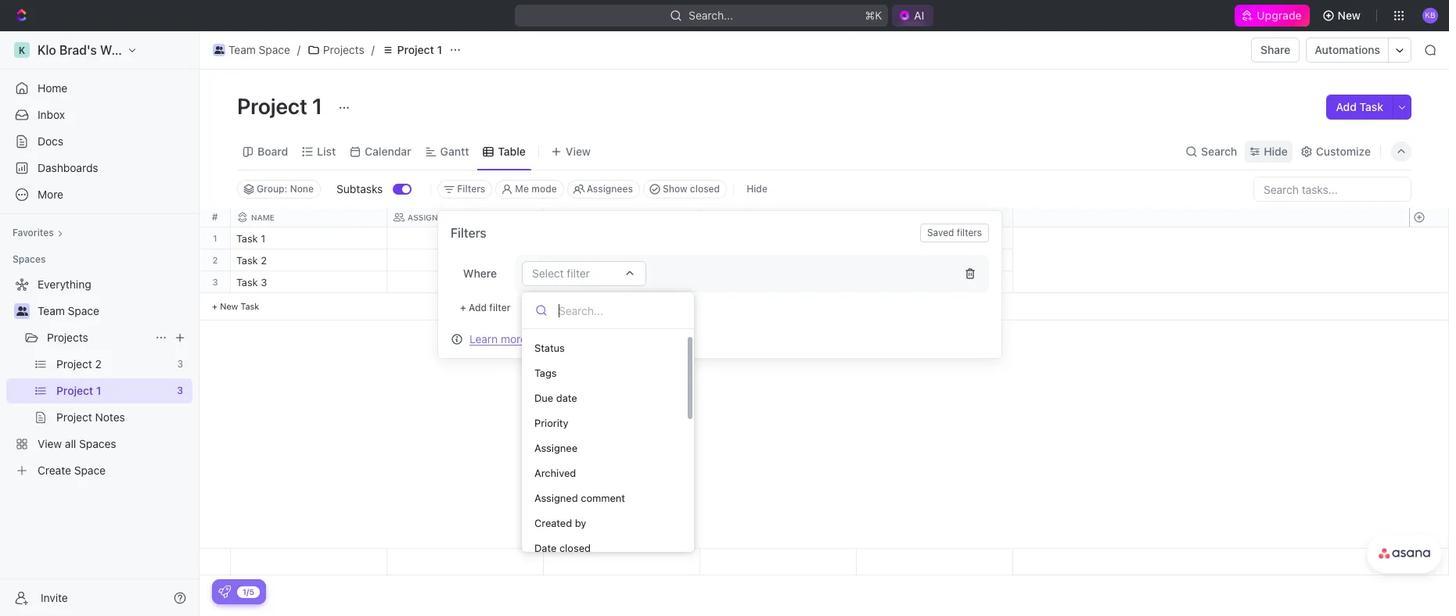 Task type: locate. For each thing, give the bounding box(es) containing it.
space right user group image
[[68, 304, 99, 318]]

2 to do from the top
[[553, 278, 581, 288]]

2 up task 3
[[261, 254, 267, 267]]

1 vertical spatial to do
[[553, 278, 581, 288]]

hide right show closed
[[747, 183, 768, 195]]

press space to select this row. row containing ‎task 1
[[231, 228, 1013, 252]]

press space to select this row. row containing 1
[[200, 228, 231, 250]]

tree inside sidebar navigation
[[6, 272, 193, 484]]

new for new
[[1338, 9, 1361, 22]]

hide inside button
[[747, 183, 768, 195]]

new for new task
[[220, 301, 238, 311]]

1 inside 'press space to select this row.' row
[[261, 232, 265, 245]]

1 do from the top
[[568, 256, 581, 266]]

1 vertical spatial team
[[38, 304, 65, 318]]

subtasks button
[[330, 177, 393, 202]]

‎task for ‎task 1
[[236, 232, 258, 245]]

table link
[[495, 140, 526, 162]]

0 horizontal spatial closed
[[559, 542, 591, 554]]

hide button
[[1245, 140, 1293, 162]]

1 horizontal spatial space
[[259, 43, 290, 56]]

to do cell
[[544, 250, 700, 271], [544, 272, 700, 293]]

hide button
[[740, 180, 774, 199]]

3 inside 'press space to select this row.' row
[[261, 276, 267, 289]]

share button
[[1251, 38, 1300, 63]]

Search tasks... text field
[[1254, 178, 1411, 201]]

learn more about filters link
[[470, 332, 590, 346]]

2 set priority element from the top
[[855, 272, 878, 296]]

0 horizontal spatial team space
[[38, 304, 99, 318]]

team space link inside tree
[[38, 299, 189, 324]]

spaces
[[13, 254, 46, 265]]

new inside button
[[1338, 9, 1361, 22]]

date
[[556, 392, 577, 404]]

row group containing ‎task 1
[[231, 228, 1013, 321]]

assigned
[[534, 492, 578, 504]]

row group
[[200, 228, 231, 321], [231, 228, 1013, 321], [1409, 228, 1449, 321], [1409, 549, 1449, 575]]

1 horizontal spatial projects link
[[304, 41, 368, 59]]

team space right user group image
[[38, 304, 99, 318]]

select filter button
[[522, 261, 646, 286]]

closed inside show closed button
[[690, 183, 720, 195]]

learn more about filters
[[470, 332, 590, 346]]

1 vertical spatial add
[[469, 302, 487, 314]]

team right user group image
[[38, 304, 65, 318]]

1 horizontal spatial team
[[229, 43, 256, 56]]

1 to do cell from the top
[[544, 250, 700, 271]]

select filter
[[532, 267, 590, 280]]

2 vertical spatial task
[[241, 301, 259, 311]]

grid containing ‎task 1
[[200, 208, 1449, 576]]

project 1 link
[[378, 41, 446, 59]]

1 inside 1 2 3
[[213, 233, 217, 243]]

0 vertical spatial filter
[[567, 267, 590, 280]]

to do up select filter
[[553, 256, 581, 266]]

add inside button
[[1336, 100, 1357, 113]]

2 inside 'press space to select this row.' row
[[261, 254, 267, 267]]

tree
[[6, 272, 193, 484]]

1 horizontal spatial project
[[397, 43, 434, 56]]

Search... text field
[[559, 299, 681, 322]]

closed down by
[[559, 542, 591, 554]]

0 horizontal spatial filters
[[562, 332, 590, 346]]

1 horizontal spatial closed
[[690, 183, 720, 195]]

1 ‎task from the top
[[236, 232, 258, 245]]

0 horizontal spatial team space link
[[38, 299, 189, 324]]

1 / from the left
[[297, 43, 300, 56]]

search button
[[1181, 140, 1242, 162]]

filters
[[457, 183, 485, 195]]

show
[[663, 183, 688, 195]]

0 vertical spatial task
[[1360, 100, 1384, 113]]

‎task 1
[[236, 232, 265, 245]]

0 vertical spatial to do
[[553, 256, 581, 266]]

‎task for ‎task 2
[[236, 254, 258, 267]]

1 vertical spatial to do cell
[[544, 272, 700, 293]]

1 vertical spatial to
[[553, 278, 565, 288]]

team space right user group icon
[[229, 43, 290, 56]]

0 horizontal spatial 2
[[213, 255, 218, 265]]

to for ‎task 2
[[553, 256, 565, 266]]

filter right select
[[567, 267, 590, 280]]

0 horizontal spatial team
[[38, 304, 65, 318]]

set priority element for ‎task 2
[[855, 250, 878, 274]]

0 horizontal spatial project
[[237, 93, 307, 119]]

by
[[575, 517, 586, 529]]

home link
[[6, 76, 193, 101]]

to up about
[[553, 278, 565, 288]]

2 do from the top
[[568, 278, 581, 288]]

0 horizontal spatial add
[[469, 302, 487, 314]]

calendar link
[[362, 140, 411, 162]]

invite
[[41, 591, 68, 605]]

do
[[568, 256, 581, 266], [568, 278, 581, 288]]

0 horizontal spatial filter
[[489, 302, 511, 314]]

hide right search
[[1264, 144, 1288, 158]]

set priority image
[[855, 250, 878, 274]]

row
[[231, 208, 1013, 228]]

closed right show
[[690, 183, 720, 195]]

to do up the search... "text box"
[[553, 278, 581, 288]]

1 vertical spatial space
[[68, 304, 99, 318]]

add right +
[[469, 302, 487, 314]]

space
[[259, 43, 290, 56], [68, 304, 99, 318]]

‎task up ‎task 2
[[236, 232, 258, 245]]

0 vertical spatial project 1
[[397, 43, 442, 56]]

0 horizontal spatial hide
[[747, 183, 768, 195]]

0 vertical spatial closed
[[690, 183, 720, 195]]

date closed
[[534, 542, 591, 554]]

filter up more
[[489, 302, 511, 314]]

add task
[[1336, 100, 1384, 113]]

dashboards link
[[6, 156, 193, 181]]

1 horizontal spatial team space
[[229, 43, 290, 56]]

project
[[397, 43, 434, 56], [237, 93, 307, 119]]

1 set priority element from the top
[[855, 250, 878, 274]]

subtasks
[[337, 182, 383, 196]]

assigned comment
[[534, 492, 625, 504]]

2 for ‎task
[[261, 254, 267, 267]]

0 vertical spatial team space link
[[209, 41, 294, 59]]

upgrade
[[1257, 9, 1302, 22]]

add up customize
[[1336, 100, 1357, 113]]

task inside button
[[1360, 100, 1384, 113]]

1 vertical spatial closed
[[559, 542, 591, 554]]

filters right about
[[562, 332, 590, 346]]

filter inside dropdown button
[[567, 267, 590, 280]]

new up automations
[[1338, 9, 1361, 22]]

1/5
[[243, 587, 254, 597]]

0 vertical spatial projects
[[323, 43, 364, 56]]

new
[[1338, 9, 1361, 22], [220, 301, 238, 311]]

1 horizontal spatial new
[[1338, 9, 1361, 22]]

team right user group icon
[[229, 43, 256, 56]]

filters
[[957, 227, 982, 239], [562, 332, 590, 346]]

saved filters
[[927, 227, 982, 239]]

1 vertical spatial project
[[237, 93, 307, 119]]

0 horizontal spatial space
[[68, 304, 99, 318]]

+
[[460, 302, 466, 314]]

0 horizontal spatial /
[[297, 43, 300, 56]]

0 vertical spatial to
[[553, 256, 565, 266]]

team inside sidebar navigation
[[38, 304, 65, 318]]

cell
[[387, 228, 544, 249], [544, 228, 700, 249], [700, 228, 857, 249], [387, 250, 544, 271], [700, 250, 857, 271], [387, 272, 544, 293], [700, 272, 857, 293]]

0 vertical spatial add
[[1336, 100, 1357, 113]]

1 vertical spatial hide
[[747, 183, 768, 195]]

2 left ‎task 2
[[213, 255, 218, 265]]

1 horizontal spatial filter
[[567, 267, 590, 280]]

0 vertical spatial projects link
[[304, 41, 368, 59]]

user group image
[[214, 46, 224, 54]]

1 vertical spatial ‎task
[[236, 254, 258, 267]]

0 vertical spatial do
[[568, 256, 581, 266]]

filter
[[567, 267, 590, 280], [489, 302, 511, 314]]

2 to from the top
[[553, 278, 565, 288]]

assignees button
[[567, 180, 640, 199]]

projects
[[323, 43, 364, 56], [47, 331, 88, 344]]

‎task 2
[[236, 254, 267, 267]]

created
[[534, 517, 572, 529]]

0 vertical spatial filters
[[957, 227, 982, 239]]

task down ‎task 2
[[236, 276, 258, 289]]

sidebar navigation
[[0, 31, 200, 617]]

add
[[1336, 100, 1357, 113], [469, 302, 487, 314]]

press space to select this row. row containing 3
[[200, 272, 231, 293]]

do right select
[[568, 278, 581, 288]]

0 horizontal spatial projects link
[[47, 326, 149, 351]]

customize button
[[1296, 140, 1376, 162]]

to do for ‎task 2
[[553, 256, 581, 266]]

new down task 3
[[220, 301, 238, 311]]

onboarding checklist button element
[[218, 586, 231, 599]]

task up customize
[[1360, 100, 1384, 113]]

2 inside 1 2 3
[[213, 255, 218, 265]]

task
[[1360, 100, 1384, 113], [236, 276, 258, 289], [241, 301, 259, 311]]

1 horizontal spatial 3
[[261, 276, 267, 289]]

1 vertical spatial new
[[220, 301, 238, 311]]

0 horizontal spatial new
[[220, 301, 238, 311]]

grid
[[200, 208, 1449, 576]]

new task
[[220, 301, 259, 311]]

3 down ‎task 2
[[261, 276, 267, 289]]

priority
[[534, 417, 568, 429]]

projects link
[[304, 41, 368, 59], [47, 326, 149, 351]]

hide inside dropdown button
[[1264, 144, 1288, 158]]

to do
[[553, 256, 581, 266], [553, 278, 581, 288]]

2 to do cell from the top
[[544, 272, 700, 293]]

space right user group icon
[[259, 43, 290, 56]]

automations button
[[1307, 38, 1388, 62]]

1 vertical spatial project 1
[[237, 93, 327, 119]]

0 vertical spatial project
[[397, 43, 434, 56]]

1 vertical spatial do
[[568, 278, 581, 288]]

to do cell for task 3
[[544, 272, 700, 293]]

0 horizontal spatial projects
[[47, 331, 88, 344]]

1 vertical spatial task
[[236, 276, 258, 289]]

to
[[553, 256, 565, 266], [553, 278, 565, 288]]

to for task 3
[[553, 278, 565, 288]]

1 vertical spatial projects
[[47, 331, 88, 344]]

new button
[[1316, 3, 1370, 28]]

to do cell for ‎task 2
[[544, 250, 700, 271]]

list
[[317, 144, 336, 158]]

1 horizontal spatial 2
[[261, 254, 267, 267]]

1 horizontal spatial /
[[371, 43, 375, 56]]

1 vertical spatial team space
[[38, 304, 99, 318]]

0 vertical spatial hide
[[1264, 144, 1288, 158]]

1 vertical spatial filters
[[562, 332, 590, 346]]

2 ‎task from the top
[[236, 254, 258, 267]]

‎task down ‎task 1 at the left top of page
[[236, 254, 258, 267]]

1 horizontal spatial projects
[[323, 43, 364, 56]]

team space link
[[209, 41, 294, 59], [38, 299, 189, 324]]

0 vertical spatial ‎task
[[236, 232, 258, 245]]

1
[[437, 43, 442, 56], [312, 93, 323, 119], [261, 232, 265, 245], [213, 233, 217, 243]]

1 to do from the top
[[553, 256, 581, 266]]

set priority element
[[855, 250, 878, 274], [855, 272, 878, 296]]

customize
[[1316, 144, 1371, 158]]

+ add filter
[[460, 302, 511, 314]]

3 left task 3
[[212, 277, 218, 287]]

‎task
[[236, 232, 258, 245], [236, 254, 258, 267]]

0 vertical spatial to do cell
[[544, 250, 700, 271]]

closed for show closed
[[690, 183, 720, 195]]

press space to select this row. row
[[200, 228, 231, 250], [231, 228, 1013, 252], [200, 250, 231, 272], [231, 250, 1013, 274], [200, 272, 231, 293], [231, 272, 1013, 296], [231, 549, 1013, 576]]

1 vertical spatial projects link
[[47, 326, 149, 351]]

1 horizontal spatial hide
[[1264, 144, 1288, 158]]

project inside project 1 link
[[397, 43, 434, 56]]

team space
[[229, 43, 290, 56], [38, 304, 99, 318]]

1 vertical spatial filter
[[489, 302, 511, 314]]

team
[[229, 43, 256, 56], [38, 304, 65, 318]]

favorites button
[[6, 224, 69, 243]]

0 vertical spatial team space
[[229, 43, 290, 56]]

due
[[534, 392, 553, 404]]

1 to from the top
[[553, 256, 565, 266]]

do up select filter
[[568, 256, 581, 266]]

filters right saved
[[957, 227, 982, 239]]

status
[[534, 342, 565, 354]]

1 horizontal spatial add
[[1336, 100, 1357, 113]]

hide
[[1264, 144, 1288, 158], [747, 183, 768, 195]]

1 vertical spatial team space link
[[38, 299, 189, 324]]

tree containing team space
[[6, 272, 193, 484]]

user group image
[[16, 307, 28, 316]]

closed
[[690, 183, 720, 195], [559, 542, 591, 554]]

search...
[[689, 9, 733, 22]]

task down task 3
[[241, 301, 259, 311]]

3
[[261, 276, 267, 289], [212, 277, 218, 287]]

1 horizontal spatial project 1
[[397, 43, 442, 56]]

0 vertical spatial new
[[1338, 9, 1361, 22]]

0 vertical spatial team
[[229, 43, 256, 56]]

/
[[297, 43, 300, 56], [371, 43, 375, 56]]

2 / from the left
[[371, 43, 375, 56]]

to up select filter
[[553, 256, 565, 266]]



Task type: describe. For each thing, give the bounding box(es) containing it.
project 1 inside project 1 link
[[397, 43, 442, 56]]

about
[[530, 332, 559, 346]]

0 horizontal spatial 3
[[212, 277, 218, 287]]

set priority element for task 3
[[855, 272, 878, 296]]

archived
[[534, 467, 576, 479]]

saved
[[927, 227, 954, 239]]

date
[[534, 542, 557, 554]]

assignees
[[587, 183, 633, 195]]

#
[[212, 211, 218, 223]]

search
[[1201, 144, 1237, 158]]

board link
[[254, 140, 288, 162]]

board
[[257, 144, 288, 158]]

task for new task
[[241, 301, 259, 311]]

learn
[[470, 332, 498, 346]]

team space inside sidebar navigation
[[38, 304, 99, 318]]

2 for 1
[[213, 255, 218, 265]]

1 horizontal spatial filters
[[957, 227, 982, 239]]

projects link inside sidebar navigation
[[47, 326, 149, 351]]

press space to select this row. row containing 2
[[200, 250, 231, 272]]

home
[[38, 81, 67, 95]]

where
[[463, 267, 497, 280]]

task for add task
[[1360, 100, 1384, 113]]

docs link
[[6, 129, 193, 154]]

to do for task 3
[[553, 278, 581, 288]]

automations
[[1315, 43, 1380, 56]]

⌘k
[[865, 9, 882, 22]]

filters button
[[438, 180, 492, 199]]

1 horizontal spatial team space link
[[209, 41, 294, 59]]

show closed
[[663, 183, 720, 195]]

space inside tree
[[68, 304, 99, 318]]

due date
[[534, 392, 577, 404]]

projects inside sidebar navigation
[[47, 331, 88, 344]]

onboarding checklist button image
[[218, 586, 231, 599]]

table
[[498, 144, 526, 158]]

do for ‎task 2
[[568, 256, 581, 266]]

favorites
[[13, 227, 54, 239]]

closed for date closed
[[559, 542, 591, 554]]

comment
[[581, 492, 625, 504]]

gantt link
[[437, 140, 469, 162]]

share
[[1261, 43, 1291, 56]]

press space to select this row. row containing task 3
[[231, 272, 1013, 296]]

press space to select this row. row containing ‎task 2
[[231, 250, 1013, 274]]

0 vertical spatial space
[[259, 43, 290, 56]]

upgrade link
[[1235, 5, 1310, 27]]

calendar
[[365, 144, 411, 158]]

inbox link
[[6, 103, 193, 128]]

do for task 3
[[568, 278, 581, 288]]

gantt
[[440, 144, 469, 158]]

show closed button
[[643, 180, 727, 199]]

0 horizontal spatial project 1
[[237, 93, 327, 119]]

more
[[501, 332, 527, 346]]

task inside 'press space to select this row.' row
[[236, 276, 258, 289]]

inbox
[[38, 108, 65, 121]]

row group containing 1 2 3
[[200, 228, 231, 321]]

task 3
[[236, 276, 267, 289]]

1 2 3
[[212, 233, 218, 287]]

assignee
[[534, 442, 578, 454]]

set priority image
[[855, 272, 878, 296]]

add task button
[[1327, 95, 1393, 120]]

list link
[[314, 140, 336, 162]]

tags
[[534, 367, 557, 379]]

created by
[[534, 517, 586, 529]]

select
[[532, 267, 564, 280]]

dashboards
[[38, 161, 98, 175]]

docs
[[38, 135, 63, 148]]



Task type: vqa. For each thing, say whether or not it's contained in the screenshot.
Priority at the bottom of page
yes



